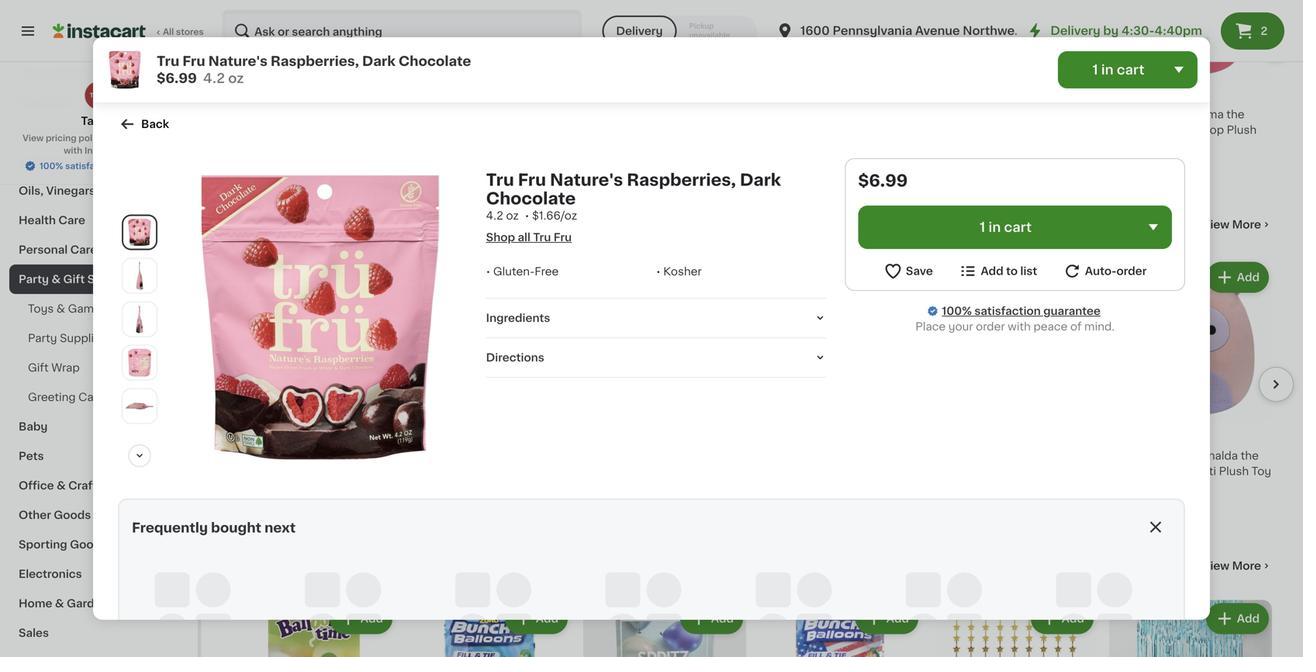 Task type: locate. For each thing, give the bounding box(es) containing it.
care inside personal care link
[[70, 244, 97, 255]]

2 vertical spatial goods
[[70, 539, 107, 550]]

1 in cart up add to list
[[980, 221, 1032, 234]]

nature's for tru fru nature's raspberries, dark chocolate 4.2 oz • $1.66/oz
[[550, 172, 623, 188]]

2 $3.74 original price: $4.99 element from the top
[[233, 428, 396, 448]]

shop all tru fru
[[486, 232, 572, 243]]

0 horizontal spatial 100% satisfaction guarantee
[[40, 162, 164, 170]]

100%
[[40, 162, 63, 170], [942, 306, 972, 317]]

1 vertical spatial supplies
[[60, 333, 107, 344]]

$6.99 down accessories
[[858, 173, 908, 189]]

0 horizontal spatial $13.99
[[974, 93, 1010, 104]]

care up party & gift supplies
[[70, 244, 97, 255]]

2 uno card game, 2-10, 7+ from the top
[[233, 450, 366, 461]]

2 $13.99 from the left
[[1149, 93, 1185, 104]]

0 vertical spatial chocolate
[[399, 55, 471, 68]]

dark for tru fru nature's raspberries, dark chocolate 4.2 oz • $1.66/oz
[[740, 172, 781, 188]]

0 vertical spatial 100% satisfaction guarantee
[[40, 162, 164, 170]]

party supplies up wrap
[[28, 333, 107, 344]]

100% inside '100% satisfaction guarantee' button
[[40, 162, 63, 170]]

chocolate up $1.66/oz
[[486, 190, 576, 207]]

1 2- from the top
[[325, 109, 336, 120]]

delivery for delivery by 4:30-4:40pm
[[1051, 25, 1101, 36]]

toys & games link
[[233, 215, 356, 234], [9, 294, 189, 324]]

1 vertical spatial satisfaction
[[975, 306, 1041, 317]]

1 vertical spatial 4.2
[[486, 210, 503, 221]]

$ inside $ 3 74
[[236, 431, 242, 439]]

0 vertical spatial party
[[19, 274, 49, 285]]

4.2 down stores
[[203, 72, 225, 85]]

1 vertical spatial tru
[[486, 172, 514, 188]]

0 vertical spatial and
[[960, 125, 981, 135]]

doll
[[797, 109, 818, 120]]

party inside party & gift supplies 'link'
[[19, 274, 49, 285]]

view for toys & games
[[1203, 219, 1230, 230]]

2 3 from the top
[[242, 430, 252, 446]]

1 vertical spatial 100%
[[942, 306, 972, 317]]

0 vertical spatial 100%
[[40, 162, 63, 170]]

10,
[[336, 109, 351, 120], [336, 450, 351, 461]]

chocolate inside the tru fru nature's raspberries, dark chocolate 4.2 oz • $1.66/oz
[[486, 190, 576, 207]]

pricing
[[46, 134, 77, 142]]

$13.99
[[974, 93, 1010, 104], [1149, 93, 1185, 104]]

soups
[[117, 68, 152, 78]]

1 horizontal spatial with
[[1008, 321, 1031, 332]]

uno card game, 2-10, 7+ down 74
[[233, 450, 366, 461]]

guarantee up spices
[[119, 162, 164, 170]]

15 up hasbro
[[417, 430, 435, 446]]

game inside $ 15 hasbro gaming classic jenga game
[[445, 466, 478, 477]]

0 vertical spatial with
[[64, 146, 82, 155]]

satisfaction up place your order with peace of mind.
[[975, 306, 1041, 317]]

chocolate up 4
[[399, 55, 471, 68]]

place your order with peace of mind.
[[916, 321, 1115, 332]]

product group containing 586 ct
[[583, 259, 746, 506]]

1 vertical spatial oz
[[506, 210, 519, 221]]

0 vertical spatial games
[[295, 216, 356, 233]]

1 uno card game, 2-10, 7+ from the top
[[233, 109, 366, 120]]

party up gift wrap
[[28, 333, 57, 344]]

None search field
[[222, 9, 582, 53]]

raspberries, inside the tru fru nature's raspberries, dark chocolate 4.2 oz • $1.66/oz
[[627, 172, 736, 188]]

0 vertical spatial $3.74 original price: $4.99 element
[[233, 87, 396, 107]]

frequently
[[132, 521, 208, 535]]

0 vertical spatial raspberries,
[[271, 55, 359, 68]]

nature's inside the tru fru nature's raspberries, dark chocolate 4.2 oz • $1.66/oz
[[550, 172, 623, 188]]

nature's for tru fru nature's raspberries, dark chocolate $6.99 4.2 oz
[[208, 55, 268, 68]]

pets link
[[9, 441, 189, 471]]

1 vertical spatial 1
[[980, 221, 986, 234]]

0 vertical spatial party supplies
[[28, 333, 107, 344]]

pink
[[934, 125, 957, 135], [942, 140, 965, 151], [1140, 140, 1163, 151], [1110, 466, 1133, 477], [1117, 481, 1140, 492]]

• left kosher
[[656, 266, 661, 277]]

1 up add to list button
[[980, 221, 986, 234]]

$ inside $ 15 hasbro gaming classic jenga game
[[411, 431, 417, 439]]

$ left 74
[[236, 431, 242, 439]]

1 vertical spatial and
[[1135, 466, 1156, 477]]

uno card game, 2-10, 7+
[[233, 109, 366, 120], [233, 450, 366, 461]]

oils,
[[19, 185, 44, 196]]

satisfaction down instacart.
[[65, 162, 117, 170]]

0 vertical spatial 1
[[1093, 63, 1098, 76]]

1 in cart up $ 8 99
[[1093, 63, 1145, 76]]

1 horizontal spatial 1 in cart
[[1093, 63, 1145, 76]]

0 vertical spatial view
[[23, 134, 44, 142]]

0 vertical spatial ronalda
[[1018, 109, 1063, 120]]

fru
[[183, 55, 205, 68], [518, 172, 546, 188]]

delivery inside button
[[616, 26, 663, 36]]

star
[[653, 109, 675, 120]]

2 item carousel region from the top
[[233, 253, 1294, 532]]

view
[[23, 134, 44, 142], [1203, 219, 1230, 230], [1203, 561, 1230, 571]]

health
[[19, 215, 56, 226]]

1 vertical spatial care
[[70, 244, 97, 255]]

1 horizontal spatial yeti
[[1197, 466, 1217, 477]]

1 vertical spatial uno
[[233, 450, 255, 461]]

health care link
[[9, 206, 189, 235]]

0 vertical spatial uno card game, 2-10, 7+
[[233, 109, 366, 120]]

1 $4.99 from the top
[[271, 93, 303, 104]]

• up shop all tru fru
[[525, 210, 529, 221]]

game,
[[287, 109, 322, 120], [287, 450, 322, 461]]

party supplies down next
[[233, 558, 358, 574]]

personal care link
[[9, 235, 189, 265]]

pennsylvania
[[833, 25, 913, 36]]

party for top party supplies link
[[28, 333, 57, 344]]

toy inside squishmallows pama the strawberry cake pop plush toy - pink 11 in
[[1110, 140, 1129, 151]]

$6.99 inside tru fru nature's raspberries, dark chocolate $6.99 4.2 oz
[[157, 72, 197, 85]]

cart up 99
[[1117, 63, 1145, 76]]

2 vertical spatial party
[[233, 558, 280, 574]]

0 horizontal spatial gift
[[28, 362, 49, 373]]

fru down stores
[[183, 55, 205, 68]]

care for health care
[[58, 215, 85, 226]]

1 horizontal spatial •
[[525, 210, 529, 221]]

1 view more link from the top
[[1203, 217, 1272, 232]]

plush
[[1044, 125, 1074, 135], [1227, 125, 1257, 135], [1219, 466, 1249, 477]]

100% satisfaction guarantee down instacart.
[[40, 162, 164, 170]]

card down 74
[[258, 450, 284, 461]]

party down personal
[[19, 274, 49, 285]]

1 vertical spatial 2-
[[325, 450, 336, 461]]

7+ down tru fru nature's raspberries, dark chocolate $6.99 4.2 oz
[[354, 109, 366, 120]]

1 vertical spatial more
[[1233, 561, 1262, 571]]

$4.99 right 74
[[271, 435, 303, 446]]

0 vertical spatial 2-
[[325, 109, 336, 120]]

0 horizontal spatial fru
[[183, 55, 205, 68]]

0 horizontal spatial guarantee
[[119, 162, 164, 170]]

0 vertical spatial order
[[1117, 266, 1147, 277]]

not
[[110, 134, 126, 142]]

2 7+ from the top
[[354, 450, 366, 461]]

home
[[19, 598, 52, 609]]

1 horizontal spatial raspberries,
[[627, 172, 736, 188]]

1 game, from the top
[[287, 109, 322, 120]]

2 game, from the top
[[287, 450, 322, 461]]

chocolate
[[399, 55, 471, 68], [486, 190, 576, 207]]

0 vertical spatial 3
[[242, 88, 252, 105]]

gift
[[63, 274, 85, 285], [28, 362, 49, 373]]

1 vertical spatial chocolate
[[486, 190, 576, 207]]

0 vertical spatial toys
[[233, 216, 274, 233]]

1 horizontal spatial toys & games
[[233, 216, 356, 233]]

1 vertical spatial with
[[1008, 321, 1031, 332]]

1 horizontal spatial party supplies
[[233, 558, 358, 574]]

1 uno from the top
[[233, 109, 255, 120]]

view more link for party supplies
[[1203, 558, 1272, 574]]

15 inside $ 15 hasbro gaming classic jenga game
[[417, 430, 435, 446]]

dark inside the tru fru nature's raspberries, dark chocolate 4.2 oz • $1.66/oz
[[740, 172, 781, 188]]

1 down the delivery by 4:30-4:40pm link
[[1093, 63, 1098, 76]]

★★★★★
[[233, 465, 287, 476], [233, 465, 287, 476]]

goods down other goods link
[[70, 539, 107, 550]]

• left gluten-
[[486, 266, 491, 277]]

0 vertical spatial 1 in cart
[[1093, 63, 1145, 76]]

view for party supplies
[[1203, 561, 1230, 571]]

frequently bought next
[[132, 521, 296, 535]]

0 vertical spatial $4.99
[[271, 93, 303, 104]]

0 vertical spatial nature's
[[208, 55, 268, 68]]

supplies up gift wrap link
[[60, 333, 107, 344]]

0 horizontal spatial $6.99
[[157, 72, 197, 85]]

care inside health care link
[[58, 215, 85, 226]]

essentials
[[60, 156, 117, 167]]

$4.99 down tru fru nature's raspberries, dark chocolate $6.99 4.2 oz
[[271, 93, 303, 104]]

1 item carousel region from the top
[[233, 0, 1294, 190]]

& inside 'link'
[[52, 274, 61, 285]]

supplies down personal care link
[[87, 274, 136, 285]]

oz inside tru fru nature's raspberries, dark chocolate $6.99 4.2 oz
[[228, 72, 244, 85]]

with
[[64, 146, 82, 155], [1008, 321, 1031, 332]]

greeting
[[28, 392, 76, 403]]

1 vertical spatial item carousel region
[[233, 253, 1294, 532]]

view more link for toys & games
[[1203, 217, 1272, 232]]

0 horizontal spatial satisfaction
[[65, 162, 117, 170]]

1 horizontal spatial -
[[1110, 481, 1114, 492]]

$8.99 original price: $13.99 element
[[934, 87, 1097, 107], [1110, 87, 1272, 107], [1110, 428, 1272, 448]]

• inside the tru fru nature's raspberries, dark chocolate 4.2 oz • $1.66/oz
[[525, 210, 529, 221]]

toy
[[1077, 125, 1096, 135], [1110, 140, 1129, 151], [1252, 466, 1272, 477]]

tru for tru fru nature's raspberries, dark chocolate 4.2 oz • $1.66/oz
[[486, 172, 514, 188]]

guarantee
[[119, 162, 164, 170], [1044, 306, 1101, 317]]

product group
[[233, 259, 396, 490], [408, 259, 571, 492], [583, 259, 746, 506], [759, 259, 922, 490], [934, 259, 1097, 490], [1110, 259, 1272, 507], [233, 600, 396, 657], [408, 600, 571, 657], [583, 600, 746, 657], [759, 600, 922, 657], [934, 600, 1097, 657], [1110, 600, 1272, 657]]

1 vertical spatial view more
[[1203, 561, 1262, 571]]

$3.74 original price: $4.99 element
[[233, 87, 396, 107], [233, 428, 396, 448]]

1 vertical spatial $4.99
[[271, 435, 303, 446]]

1 horizontal spatial dark
[[740, 172, 781, 188]]

2 10, from the top
[[336, 450, 351, 461]]

squishmallows ronalda the pink and purple yeti plush toy - pink & purple 11 in
[[934, 109, 1096, 164], [1110, 450, 1272, 505]]

party supplies
[[28, 333, 107, 344], [233, 558, 358, 574]]

game down $4.49 original price: $5.99 element
[[488, 109, 521, 120]]

goods up "target logo"
[[65, 68, 103, 78]]

satisfaction inside button
[[65, 162, 117, 170]]

party supplies link down next
[[233, 557, 358, 575]]

15
[[768, 88, 786, 105], [417, 430, 435, 446]]

8 left 99
[[1118, 88, 1130, 105]]

100% down pricing
[[40, 162, 63, 170]]

add
[[981, 266, 1004, 277], [361, 272, 383, 283], [536, 272, 559, 283], [887, 272, 909, 283], [1062, 272, 1085, 283], [1237, 272, 1260, 283], [361, 613, 383, 624], [536, 613, 559, 624], [711, 613, 734, 624], [887, 613, 909, 624], [1062, 613, 1085, 624], [1237, 613, 1260, 624]]

nature's
[[208, 55, 268, 68], [550, 172, 623, 188]]

7+ left hasbro
[[354, 450, 366, 461]]

chocolate inside tru fru nature's raspberries, dark chocolate $6.99 4.2 oz
[[399, 55, 471, 68]]

11
[[934, 155, 942, 164], [1110, 155, 1117, 164], [1110, 497, 1117, 505]]

tru down the all
[[157, 55, 179, 68]]

8
[[943, 88, 954, 105], [1118, 88, 1130, 105]]

0 horizontal spatial tru
[[157, 55, 179, 68]]

goods for canned
[[65, 68, 103, 78]]

party & gift supplies
[[19, 274, 136, 285]]

cart
[[1117, 63, 1145, 76], [1004, 221, 1032, 234]]

raspberries, for tru fru nature's raspberries, dark chocolate 4.2 oz • $1.66/oz
[[627, 172, 736, 188]]

tru fru nature's raspberries, dark chocolate $6.99 4.2 oz
[[157, 55, 471, 85]]

dark inside tru fru nature's raspberries, dark chocolate $6.99 4.2 oz
[[362, 55, 396, 68]]

goods up sporting goods
[[54, 510, 91, 521]]

0 vertical spatial oz
[[228, 72, 244, 85]]

view more link
[[1203, 217, 1272, 232], [1203, 558, 1272, 574]]

1 more from the top
[[1233, 219, 1262, 230]]

vinegars,
[[46, 185, 99, 196]]

0 horizontal spatial squishmallows ronalda the pink and purple yeti plush toy - pink & purple 11 in
[[934, 109, 1096, 164]]

0 vertical spatial toys & games link
[[233, 215, 356, 234]]

and
[[960, 125, 981, 135], [1135, 466, 1156, 477]]

0 horizontal spatial raspberries,
[[271, 55, 359, 68]]

tru inside tru fru nature's raspberries, dark chocolate $6.99 4.2 oz
[[157, 55, 179, 68]]

dark
[[362, 55, 396, 68], [740, 172, 781, 188]]

squishmallows
[[934, 109, 1016, 120], [1110, 109, 1191, 120], [1110, 450, 1191, 461]]

home & garden link
[[9, 589, 189, 618]]

tru inside the tru fru nature's raspberries, dark chocolate 4.2 oz • $1.66/oz
[[486, 172, 514, 188]]

1 in cart field
[[1058, 51, 1198, 88], [858, 206, 1172, 249]]

1 view more from the top
[[1203, 219, 1262, 230]]

add button
[[331, 263, 391, 291], [506, 263, 566, 291], [857, 263, 917, 291], [1033, 263, 1092, 291], [1208, 263, 1268, 291], [331, 605, 391, 633], [506, 605, 566, 633], [682, 605, 742, 633], [857, 605, 917, 633], [1033, 605, 1092, 633], [1208, 605, 1268, 633]]

gift left wrap
[[28, 362, 49, 373]]

1 $3.74 original price: $4.99 element from the top
[[233, 87, 396, 107]]

2 more from the top
[[1233, 561, 1262, 571]]

1 horizontal spatial nature's
[[550, 172, 623, 188]]

4.2 up shop on the left
[[486, 210, 503, 221]]

0 horizontal spatial delivery
[[616, 26, 663, 36]]

$6.99 right soups
[[157, 72, 197, 85]]

supplies down next
[[284, 558, 358, 574]]

game, up next
[[287, 450, 322, 461]]

$ for 3
[[236, 431, 242, 439]]

party down bought
[[233, 558, 280, 574]]

party supplies link up wrap
[[9, 324, 189, 353]]

1 7+ from the top
[[354, 109, 366, 120]]

uno card game, 2-10, 7+ down tru fru nature's raspberries, dark chocolate $6.99 4.2 oz
[[233, 109, 366, 120]]

$13.99 right 99
[[1149, 93, 1185, 104]]

uno card game, 2-10, 7+ for 2nd $3.74 original price: $4.99 "element" from the bottom of the page
[[233, 109, 366, 120]]

auto-order button
[[1063, 261, 1147, 281]]

more for party supplies
[[1233, 561, 1262, 571]]

gift down the personal care
[[63, 274, 85, 285]]

&
[[105, 68, 114, 78], [821, 109, 830, 120], [968, 140, 976, 151], [101, 185, 110, 196], [278, 216, 292, 233], [52, 274, 61, 285], [56, 303, 65, 314], [57, 480, 66, 491], [1143, 481, 1152, 492], [55, 598, 64, 609]]

1 vertical spatial squishmallows ronalda the pink and purple yeti plush toy - pink & purple 11 in
[[1110, 450, 1272, 505]]

100% satisfaction guarantee up place your order with peace of mind.
[[942, 306, 1101, 317]]

4.2
[[203, 72, 225, 85], [486, 210, 503, 221]]

avenue
[[916, 25, 960, 36]]

3 down tru fru nature's raspberries, dark chocolate $6.99 4.2 oz
[[242, 88, 252, 105]]

1 horizontal spatial 1
[[1093, 63, 1098, 76]]

1 vertical spatial party
[[28, 333, 57, 344]]

view pricing policy. not affiliated with instacart. link
[[12, 132, 185, 157]]

0 horizontal spatial chocolate
[[399, 55, 471, 68]]

1 horizontal spatial tru
[[486, 172, 514, 188]]

100% up your
[[942, 306, 972, 317]]

care
[[58, 215, 85, 226], [70, 244, 97, 255]]

1 vertical spatial 7+
[[354, 450, 366, 461]]

1 vertical spatial view
[[1203, 219, 1230, 230]]

2 view more from the top
[[1203, 561, 1262, 571]]

game
[[488, 109, 521, 120], [445, 466, 478, 477]]

1 vertical spatial view more link
[[1203, 558, 1272, 574]]

1 in cart field up 99
[[1058, 51, 1198, 88]]

goods for other
[[54, 510, 91, 521]]

$ left 99
[[1113, 89, 1118, 98]]

delivery left by
[[1051, 25, 1101, 36]]

2 $4.99 from the top
[[271, 435, 303, 446]]

enlarge candy & chocolate tru fru nature's raspberries, dark chocolate angle_left (opens in a new tab) image
[[126, 262, 154, 290]]

with up "baking essentials"
[[64, 146, 82, 155]]

nature's inside tru fru nature's raspberries, dark chocolate $6.99 4.2 oz
[[208, 55, 268, 68]]

3
[[242, 88, 252, 105], [242, 430, 252, 446]]

1 horizontal spatial chocolate
[[486, 190, 576, 207]]

1 vertical spatial toy
[[1110, 140, 1129, 151]]

fru inside tru fru nature's raspberries, dark chocolate $6.99 4.2 oz
[[183, 55, 205, 68]]

fru inside the tru fru nature's raspberries, dark chocolate 4.2 oz • $1.66/oz
[[518, 172, 546, 188]]

by
[[1104, 25, 1119, 36]]

1 horizontal spatial games
[[295, 216, 356, 233]]

• for • kosher
[[656, 266, 661, 277]]

satisfaction
[[65, 162, 117, 170], [975, 306, 1041, 317]]

add to list
[[981, 266, 1038, 277]]

0 vertical spatial tru
[[157, 55, 179, 68]]

item carousel region
[[233, 0, 1294, 190], [233, 253, 1294, 532]]

cart up "to"
[[1004, 221, 1032, 234]]

1 vertical spatial party supplies
[[233, 558, 358, 574]]

party for party & gift supplies 'link'
[[19, 274, 49, 285]]

$13.99 down northwest
[[974, 93, 1010, 104]]

0 vertical spatial goods
[[65, 68, 103, 78]]

7+ inside product group
[[354, 450, 366, 461]]

with inside view pricing policy. not affiliated with instacart.
[[64, 146, 82, 155]]

all
[[163, 28, 174, 36]]

craft
[[68, 480, 97, 491]]

party supplies link
[[9, 324, 189, 353], [233, 557, 358, 575]]

0 horizontal spatial nature's
[[208, 55, 268, 68]]

1 horizontal spatial 100%
[[942, 306, 972, 317]]

$ inside $ 8 99
[[1113, 89, 1118, 98]]

3 left 74
[[242, 430, 252, 446]]

delivery
[[1051, 25, 1101, 36], [616, 26, 663, 36]]

delivery up $48.99
[[616, 26, 663, 36]]

2 vertical spatial view
[[1203, 561, 1230, 571]]

affiliated
[[129, 134, 168, 142]]

chocolate for tru fru nature's raspberries, dark chocolate 4.2 oz • $1.66/oz
[[486, 190, 576, 207]]

1 in cart field up "to"
[[858, 206, 1172, 249]]

0 vertical spatial view more link
[[1203, 217, 1272, 232]]

0 vertical spatial toy
[[1077, 125, 1096, 135]]

1 vertical spatial 15
[[417, 430, 435, 446]]

1 horizontal spatial toys & games link
[[233, 215, 356, 234]]

586
[[583, 495, 601, 504]]

game, down tru fru nature's raspberries, dark chocolate $6.99 4.2 oz
[[287, 109, 322, 120]]

in
[[1102, 63, 1114, 76], [944, 155, 952, 164], [1119, 155, 1127, 164], [989, 221, 1001, 234], [1119, 497, 1127, 505]]

guarantee up of on the right
[[1044, 306, 1101, 317]]

2 view more link from the top
[[1203, 558, 1272, 574]]

with down 100% satisfaction guarantee link
[[1008, 321, 1031, 332]]

goods for sporting
[[70, 539, 107, 550]]

card down tru fru nature's raspberries, dark chocolate $6.99 4.2 oz
[[258, 109, 284, 120]]

fru up $1.66/oz
[[518, 172, 546, 188]]

ingredients
[[486, 313, 550, 324]]

game down gaming
[[445, 466, 478, 477]]

2 horizontal spatial -
[[1132, 140, 1137, 151]]

party & gift supplies link
[[9, 265, 189, 294]]

2 horizontal spatial $
[[1113, 89, 1118, 98]]

2-
[[325, 109, 336, 120], [325, 450, 336, 461]]

tru up shop on the left
[[486, 172, 514, 188]]

home & garden
[[19, 598, 108, 609]]

raspberries, inside tru fru nature's raspberries, dark chocolate $6.99 4.2 oz
[[271, 55, 359, 68]]

15 up barbie
[[768, 88, 786, 105]]

service type group
[[602, 16, 757, 47]]

1 horizontal spatial satisfaction
[[975, 306, 1041, 317]]

8 down avenue
[[943, 88, 954, 105]]

0 horizontal spatial oz
[[228, 72, 244, 85]]

care down vinegars,
[[58, 215, 85, 226]]

$ down "best"
[[411, 431, 417, 439]]

sales
[[19, 628, 49, 639]]

0 vertical spatial uno
[[233, 109, 255, 120]]



Task type: vqa. For each thing, say whether or not it's contained in the screenshot.
the Chocolate
yes



Task type: describe. For each thing, give the bounding box(es) containing it.
1 for 1 in cart field to the bottom
[[980, 221, 986, 234]]

target link
[[81, 81, 117, 129]]

0 vertical spatial game
[[488, 109, 521, 120]]

$4.49 original price: $5.99 element
[[408, 87, 571, 107]]

product group containing 15
[[408, 259, 571, 492]]

office & craft
[[19, 480, 97, 491]]

1 vertical spatial yeti
[[1197, 466, 1217, 477]]

pop
[[1203, 125, 1224, 135]]

candy & chocolate tru fru nature's raspberries, dark chocolate hero image
[[174, 171, 468, 465]]

product group containing 3
[[233, 259, 396, 490]]

1 horizontal spatial 100% satisfaction guarantee
[[942, 306, 1101, 317]]

seller
[[431, 414, 452, 421]]

4:30-
[[1122, 25, 1155, 36]]

$29.99 original price: $48.99 element
[[583, 87, 746, 107]]

7+ for 1st $3.74 original price: $4.99 "element" from the bottom
[[354, 450, 366, 461]]

$5.99
[[448, 93, 480, 104]]

save button
[[884, 261, 933, 281]]

instacart logo image
[[53, 22, 146, 40]]

wrap
[[51, 362, 80, 373]]

gift inside 'link'
[[63, 274, 85, 285]]

delivery button
[[602, 16, 677, 47]]

garden
[[67, 598, 108, 609]]

at-
[[618, 109, 636, 120]]

the inside squishmallows pama the strawberry cake pop plush toy - pink 11 in
[[1227, 109, 1245, 120]]

all stores link
[[53, 9, 205, 53]]

29
[[592, 88, 614, 105]]

canned goods & soups
[[19, 68, 152, 78]]

view more for toys & games
[[1203, 219, 1262, 230]]

next
[[265, 521, 296, 535]]

frequently bought next section
[[118, 499, 1186, 657]]

hasbro
[[408, 450, 448, 461]]

free
[[535, 266, 559, 277]]

1 in cart for the top 1 in cart field
[[1093, 63, 1145, 76]]

jenga
[[408, 466, 442, 477]]

2 horizontal spatial toy
[[1252, 466, 1272, 477]]

0 vertical spatial squishmallows ronalda the pink and purple yeti plush toy - pink & purple 11 in
[[934, 109, 1096, 164]]

1600
[[801, 25, 830, 36]]

sporting goods
[[19, 539, 107, 550]]

enlarge candy & chocolate tru fru nature's raspberries, dark chocolate hero (opens in a new tab) image
[[126, 218, 154, 246]]

barbie
[[759, 109, 794, 120]]

canned
[[19, 68, 63, 78]]

oils, vinegars, & spices
[[19, 185, 151, 196]]

$1.66/oz
[[532, 210, 577, 221]]

100% satisfaction guarantee link
[[942, 303, 1101, 319]]

care for personal care
[[70, 244, 97, 255]]

squishmallows inside squishmallows pama the strawberry cake pop plush toy - pink 11 in
[[1110, 109, 1191, 120]]

other goods
[[19, 510, 91, 521]]

1600 pennsylvania avenue northwest
[[801, 25, 1027, 36]]

0 horizontal spatial games
[[68, 303, 107, 314]]

1600 pennsylvania avenue northwest button
[[776, 9, 1027, 53]]

greeting cards link
[[9, 383, 189, 412]]

other
[[19, 510, 51, 521]]

directions button
[[486, 350, 827, 365]]

plush inside squishmallows pama the strawberry cake pop plush toy - pink 11 in
[[1227, 125, 1257, 135]]

0 horizontal spatial toys & games link
[[9, 294, 189, 324]]

view inside view pricing policy. not affiliated with instacart.
[[23, 134, 44, 142]]

1 3 from the top
[[242, 88, 252, 105]]

oz inside the tru fru nature's raspberries, dark chocolate 4.2 oz • $1.66/oz
[[506, 210, 519, 221]]

0 vertical spatial cart
[[1117, 63, 1145, 76]]

7+ for 2nd $3.74 original price: $4.99 "element" from the bottom of the page
[[354, 109, 366, 120]]

bought
[[211, 521, 261, 535]]

kosher
[[664, 266, 702, 277]]

lego
[[583, 109, 615, 120]]

0 horizontal spatial ronalda
[[1018, 109, 1063, 120]]

• kosher
[[656, 266, 702, 277]]

1 vertical spatial party supplies link
[[233, 557, 358, 575]]

of
[[1071, 321, 1082, 332]]

squishmallows pama the strawberry cake pop plush toy - pink 11 in
[[1110, 109, 1257, 164]]

fru
[[554, 232, 572, 243]]

0 horizontal spatial -
[[934, 140, 939, 151]]

other goods link
[[9, 500, 189, 530]]

2 vertical spatial supplies
[[284, 558, 358, 574]]

tru for tru fru nature's raspberries, dark chocolate $6.99 4.2 oz
[[157, 55, 179, 68]]

2 8 from the left
[[1118, 88, 1130, 105]]

household link
[[9, 117, 189, 147]]

auto-order
[[1085, 266, 1147, 277]]

$ 8 99
[[1113, 88, 1143, 105]]

household
[[19, 126, 80, 137]]

more for toys & games
[[1233, 219, 1262, 230]]

ingredients button
[[486, 310, 827, 326]]

- inside squishmallows pama the strawberry cake pop plush toy - pink 11 in
[[1132, 140, 1137, 151]]

fru for tru fru nature's raspberries, dark chocolate $6.99 4.2 oz
[[183, 55, 205, 68]]

1 vertical spatial 1 in cart field
[[858, 206, 1172, 249]]

back button
[[118, 115, 169, 133]]

directions
[[486, 352, 545, 363]]

cards
[[78, 392, 111, 403]]

view pricing policy. not affiliated with instacart.
[[23, 134, 168, 155]]

gaming
[[450, 450, 493, 461]]

pets
[[19, 451, 44, 462]]

stores
[[176, 28, 204, 36]]

0 vertical spatial party supplies link
[[9, 324, 189, 353]]

1 vertical spatial $6.99
[[858, 173, 908, 189]]

cake
[[1172, 125, 1200, 135]]

raspberries, for tru fru nature's raspberries, dark chocolate $6.99 4.2 oz
[[271, 55, 359, 68]]

1 for the top 1 in cart field
[[1093, 63, 1098, 76]]

$4.99 inside product group
[[271, 435, 303, 446]]

sporting
[[19, 539, 67, 550]]

1 in cart for 1 in cart field to the bottom
[[980, 221, 1032, 234]]

order inside button
[[1117, 266, 1147, 277]]

dark for tru fru nature's raspberries, dark chocolate $6.99 4.2 oz
[[362, 55, 396, 68]]

your
[[949, 321, 973, 332]]

supplies inside party & gift supplies 'link'
[[87, 274, 136, 285]]

1 horizontal spatial and
[[1135, 466, 1156, 477]]

baby link
[[9, 412, 189, 441]]

1 vertical spatial toys
[[28, 303, 54, 314]]

mind.
[[1085, 321, 1115, 332]]

enlarge candy & chocolate tru fru nature's raspberries, dark chocolate angle_right (opens in a new tab) image
[[126, 305, 154, 333]]

pink inside squishmallows pama the strawberry cake pop plush toy - pink 11 in
[[1140, 140, 1163, 151]]

fru for tru fru nature's raspberries, dark chocolate 4.2 oz • $1.66/oz
[[518, 172, 546, 188]]

4:40pm
[[1155, 25, 1203, 36]]

1 horizontal spatial squishmallows ronalda the pink and purple yeti plush toy - pink & purple 11 in
[[1110, 450, 1272, 505]]

1 vertical spatial cart
[[1004, 221, 1032, 234]]

card down $5.99
[[459, 109, 486, 120]]

99
[[1131, 89, 1143, 98]]

0 horizontal spatial toy
[[1077, 125, 1096, 135]]

phase
[[408, 109, 442, 120]]

electronics link
[[9, 559, 189, 589]]

all stores
[[163, 28, 204, 36]]

health care
[[19, 215, 85, 226]]

0 horizontal spatial party supplies
[[28, 333, 107, 344]]

1 vertical spatial gift
[[28, 362, 49, 373]]

enlarge candy & chocolate tru fru nature's raspberries, dark chocolate angle_top (opens in a new tab) image
[[126, 392, 154, 420]]

74
[[254, 431, 265, 439]]

0 horizontal spatial order
[[976, 321, 1005, 332]]

back
[[141, 119, 169, 130]]

10
[[444, 109, 457, 120]]

0 horizontal spatial toys & games
[[28, 303, 107, 314]]

canned goods & soups link
[[9, 58, 189, 88]]

4.2 inside the tru fru nature's raspberries, dark chocolate 4.2 oz • $1.66/oz
[[486, 210, 503, 221]]

$15.99 original price: $26.99 element
[[759, 87, 922, 107]]

2 2- from the top
[[325, 450, 336, 461]]

accessories
[[833, 109, 900, 120]]

1 10, from the top
[[336, 109, 351, 120]]

target
[[81, 116, 117, 126]]

baby
[[19, 421, 48, 432]]

1 $13.99 from the left
[[974, 93, 1010, 104]]

0 vertical spatial yeti
[[1021, 125, 1041, 135]]

add to list button
[[959, 261, 1038, 281]]

chocolate for tru fru nature's raspberries, dark chocolate $6.99 4.2 oz
[[399, 55, 471, 68]]

policy.
[[79, 134, 108, 142]]

• for • gluten-free
[[486, 266, 491, 277]]

hoth
[[708, 109, 734, 120]]

$ for 8
[[1113, 89, 1118, 98]]

1 vertical spatial guarantee
[[1044, 306, 1101, 317]]

ct
[[603, 495, 612, 504]]

1 horizontal spatial ronalda
[[1194, 450, 1238, 461]]

delivery for delivery
[[616, 26, 663, 36]]

baking essentials link
[[9, 147, 189, 176]]

in inside squishmallows pama the strawberry cake pop plush toy - pink 11 in
[[1119, 155, 1127, 164]]

electronics
[[19, 569, 82, 580]]

0 horizontal spatial and
[[960, 125, 981, 135]]

add inside button
[[981, 266, 1004, 277]]

$ 15 hasbro gaming classic jenga game
[[408, 430, 536, 477]]

tru
[[533, 232, 551, 243]]

0 vertical spatial 15
[[768, 88, 786, 105]]

2 uno from the top
[[233, 450, 255, 461]]

guarantee inside button
[[119, 162, 164, 170]]

enlarge candy & chocolate tru fru nature's raspberries, dark chocolate angle_back (opens in a new tab) image
[[126, 349, 154, 377]]

11 inside squishmallows pama the strawberry cake pop plush toy - pink 11 in
[[1110, 155, 1117, 164]]

breakfast
[[19, 97, 73, 108]]

best seller
[[413, 414, 452, 421]]

oils, vinegars, & spices link
[[9, 176, 189, 206]]

2
[[1261, 26, 1268, 36]]

4.2 inside tru fru nature's raspberries, dark chocolate $6.99 4.2 oz
[[203, 72, 225, 85]]

tru fru nature's raspberries, dark chocolate 4.2 oz • $1.66/oz
[[486, 172, 781, 221]]

delivery by 4:30-4:40pm
[[1051, 25, 1203, 36]]

100% inside 100% satisfaction guarantee link
[[942, 306, 972, 317]]

100% satisfaction guarantee inside '100% satisfaction guarantee' button
[[40, 162, 164, 170]]

0 vertical spatial 1 in cart field
[[1058, 51, 1198, 88]]

1 8 from the left
[[943, 88, 954, 105]]

uno card game, 2-10, 7+ for 1st $3.74 original price: $4.99 "element" from the bottom
[[233, 450, 366, 461]]

view more for party supplies
[[1203, 561, 1262, 571]]

baking essentials
[[19, 156, 117, 167]]

target logo image
[[84, 81, 114, 110]]



